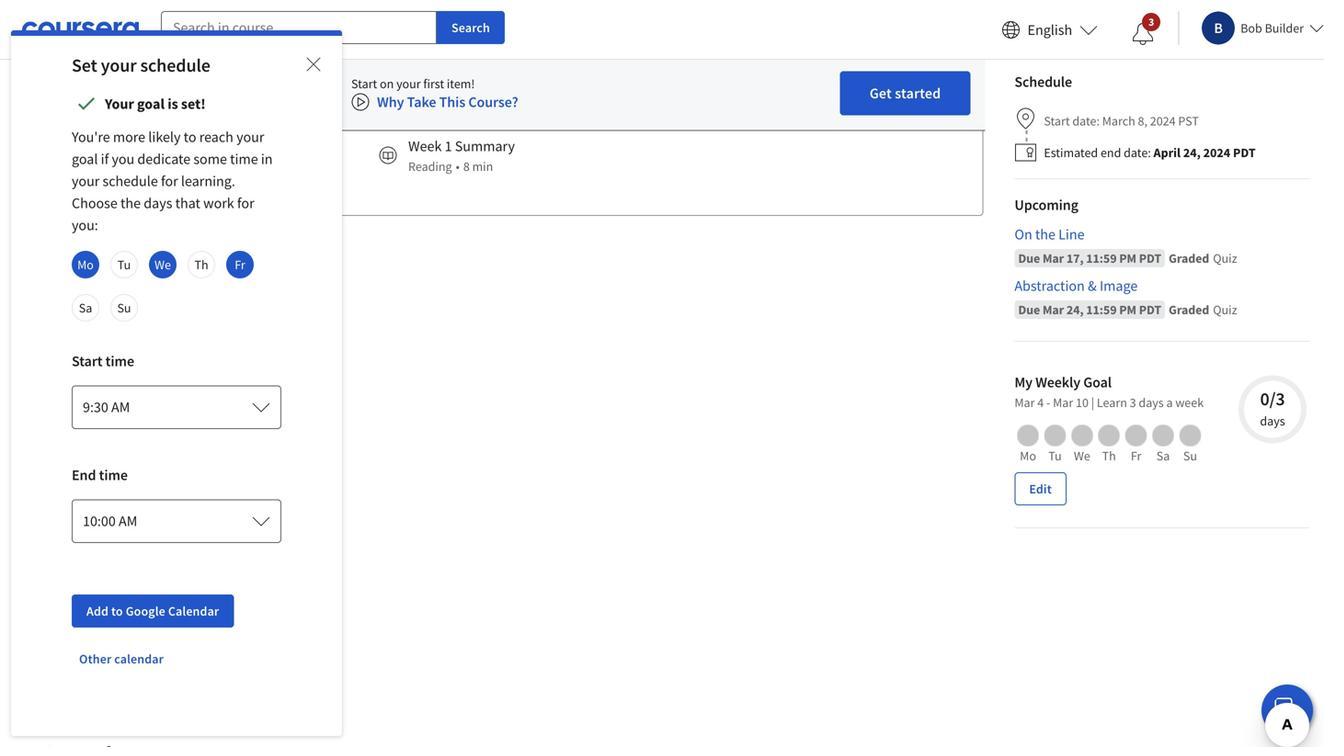 Task type: vqa. For each thing, say whether or not it's contained in the screenshot.
right line
yes



Task type: describe. For each thing, give the bounding box(es) containing it.
week 4
[[87, 427, 131, 445]]

1 horizontal spatial 24,
[[1184, 144, 1201, 161]]

material
[[93, 272, 145, 291]]

course material button
[[3, 258, 262, 307]]

grade:
[[679, 46, 714, 63]]

search button
[[437, 11, 505, 44]]

1 vertical spatial date:
[[1124, 144, 1152, 161]]

is
[[168, 95, 178, 113]]

mar inside on the line due mar 17, 11:59 pm pdt graded quiz
[[1043, 250, 1065, 267]]

mar right due,
[[440, 46, 462, 63]]

you
[[112, 150, 135, 168]]

• inside week 1 summary reading • 8 min
[[456, 158, 460, 175]]

institute
[[85, 213, 136, 231]]

line inside poetry prompt 1: line video • 2 min
[[515, 82, 541, 100]]

california
[[22, 213, 82, 231]]

1 for week 1 summary reading • 8 min
[[445, 137, 452, 156]]

start on your first item!
[[351, 75, 475, 92]]

0 horizontal spatial 3
[[124, 390, 131, 409]]

get started button
[[841, 71, 971, 115]]

week 2 link
[[17, 344, 247, 381]]

notes link
[[0, 592, 265, 638]]

we inside set your schedule dialog
[[155, 257, 171, 273]]

you're more likely to reach your goal if you dedicate some time in your schedule for learning. choose the days that work for you:
[[72, 128, 273, 235]]

due,
[[412, 46, 438, 63]]

your up choose
[[72, 172, 100, 190]]

17, inside on the line due mar 17, 11:59 pm pdt graded quiz
[[1067, 250, 1084, 267]]

week
[[1176, 395, 1204, 411]]

sharpened
[[22, 168, 90, 187]]

chat with us image
[[1273, 696, 1303, 726]]

0 vertical spatial quiz
[[570, 46, 594, 63]]

8
[[463, 158, 470, 175]]

work
[[203, 194, 234, 213]]

why take this course? link
[[351, 93, 519, 115]]

set your schedule
[[72, 54, 211, 77]]

add to google calendar
[[86, 603, 219, 620]]

your right on at top left
[[397, 75, 421, 92]]

am for 10:00 am
[[119, 512, 137, 531]]

this
[[439, 93, 466, 111]]

notes
[[44, 605, 81, 624]]

1 vertical spatial sa
[[1157, 448, 1170, 465]]

10:00 am button
[[72, 500, 282, 544]]

pm for on the line
[[1120, 250, 1137, 267]]

0/3
[[1261, 388, 1286, 411]]

course?
[[469, 93, 519, 111]]

set your schedule dialog
[[11, 30, 342, 737]]

reading
[[408, 158, 452, 175]]

2 inside poetry prompt 1: line video • 2 min
[[450, 103, 456, 120]]

likely
[[148, 128, 181, 146]]

abstraction & image link
[[1015, 275, 1310, 297]]

due, mar 17, 11:59 pm pdt
[[412, 46, 559, 63]]

1 for week 1
[[124, 317, 131, 335]]

mar down my
[[1015, 395, 1035, 411]]

other calendar button
[[72, 643, 171, 676]]

you:
[[72, 216, 98, 235]]

edit button
[[1015, 473, 1067, 506]]

• left grade:
[[671, 46, 675, 63]]

the inside you're more likely to reach your goal if you dedicate some time in your schedule for learning. choose the days that work for you:
[[121, 194, 141, 213]]

california institute of the arts image
[[22, 78, 96, 152]]

start time
[[72, 352, 134, 371]]

poetry inside poetry prompt 1: line video • 2 min
[[408, 82, 449, 100]]

in
[[261, 150, 273, 168]]

min inside poetry prompt 1: line video • 2 min
[[459, 103, 480, 120]]

1:
[[501, 82, 512, 100]]

2 vertical spatial days
[[1261, 413, 1286, 430]]

sa inside set your schedule dialog
[[79, 300, 92, 316]]

discussion forums link
[[0, 638, 265, 684]]

24, inside abstraction & image due mar 24, 11:59 pm pdt graded quiz
[[1067, 302, 1084, 318]]

min inside week 1 summary reading • 8 min
[[472, 158, 493, 175]]

builder
[[1265, 20, 1305, 36]]

1 vertical spatial 2024
[[1204, 144, 1231, 161]]

image
[[1100, 277, 1138, 295]]

11:59 for on
[[1087, 250, 1117, 267]]

course
[[47, 272, 91, 291]]

mar left 10
[[1053, 395, 1074, 411]]

tu inside set your schedule dialog
[[118, 257, 131, 273]]

week 6 link
[[17, 491, 247, 528]]

start for start on your first item!
[[351, 75, 377, 92]]

discussion
[[44, 651, 113, 670]]

Search in course text field
[[161, 11, 437, 44]]

april
[[1154, 144, 1181, 161]]

pdt inside on the line due mar 17, 11:59 pm pdt graded quiz
[[1140, 250, 1162, 267]]

1 horizontal spatial tu
[[1049, 448, 1062, 465]]

week 2
[[87, 353, 131, 372]]

choose
[[72, 194, 118, 213]]

google
[[126, 603, 165, 620]]

calendar
[[114, 651, 164, 668]]

9:30
[[83, 398, 108, 417]]

goal inside you're more likely to reach your goal if you dedicate some time in your schedule for learning. choose the days that work for you:
[[72, 150, 98, 168]]

reach
[[199, 128, 234, 146]]

graded for image
[[1169, 302, 1210, 318]]

set
[[72, 54, 97, 77]]

get
[[870, 84, 892, 102]]

course material
[[47, 272, 145, 291]]

1 vertical spatial we
[[1074, 448, 1091, 465]]

time for start time
[[105, 352, 134, 371]]

sharpened visions: a poetry workshop california institute of the arts
[[22, 168, 202, 231]]

questions
[[615, 46, 667, 63]]

bob
[[1241, 20, 1263, 36]]

week for week 5
[[87, 464, 121, 482]]

week for week 2
[[87, 353, 121, 372]]

8,
[[1138, 113, 1148, 129]]

week 1
[[87, 317, 131, 335]]

3 inside dropdown button
[[1149, 15, 1155, 29]]

dedicate
[[137, 150, 191, 168]]

pm for abstraction & image
[[1120, 302, 1137, 318]]

abstraction
[[1015, 277, 1085, 295]]

0 horizontal spatial 2
[[124, 353, 131, 372]]

days inside my weekly goal mar 4 - mar 10 | learn 3 days a week
[[1139, 395, 1164, 411]]

upcoming
[[1015, 196, 1079, 214]]

to inside you're more likely to reach your goal if you dedicate some time in your schedule for learning. choose the days that work for you:
[[184, 128, 196, 146]]

1 vertical spatial for
[[237, 194, 255, 213]]

close image
[[303, 53, 325, 75]]

to inside button
[[111, 603, 123, 620]]

video
[[408, 103, 439, 120]]

graded for line
[[1169, 250, 1210, 267]]

fr inside set your schedule dialog
[[235, 257, 245, 273]]

1 horizontal spatial th
[[1103, 448, 1117, 465]]

1 vertical spatial mo
[[1020, 448, 1037, 465]]

workshop
[[22, 190, 85, 209]]

on the line link
[[1015, 224, 1310, 246]]

poetry prompt 1: line video • 2 min
[[408, 82, 541, 120]]

estimated
[[1044, 144, 1099, 161]]

0 vertical spatial 11:59
[[484, 46, 515, 63]]

add to google calendar button
[[72, 595, 234, 628]]

days inside you're more likely to reach your goal if you dedicate some time in your schedule for learning. choose the days that work for you:
[[144, 194, 172, 213]]

0 vertical spatial goal
[[137, 95, 165, 113]]

english
[[1028, 21, 1073, 39]]



Task type: locate. For each thing, give the bounding box(es) containing it.
start left on at top left
[[351, 75, 377, 92]]

discussion forums
[[44, 651, 165, 670]]

1 horizontal spatial we
[[1074, 448, 1091, 465]]

started
[[895, 84, 941, 102]]

week left 6
[[87, 501, 121, 519]]

0 vertical spatial graded
[[1169, 250, 1210, 267]]

0 vertical spatial th
[[195, 257, 208, 273]]

4 inside my weekly goal mar 4 - mar 10 | learn 3 days a week
[[1038, 395, 1044, 411]]

1 graded from the top
[[1169, 250, 1210, 267]]

1 horizontal spatial 2024
[[1204, 144, 1231, 161]]

pm up image
[[1120, 250, 1137, 267]]

-
[[716, 46, 720, 63], [720, 46, 725, 63], [1047, 395, 1051, 411]]

learning.
[[181, 172, 235, 190]]

0 vertical spatial pm
[[517, 46, 534, 63]]

11:59 for abstraction
[[1087, 302, 1117, 318]]

fr down my weekly goal mar 4 - mar 10 | learn 3 days a week on the right of the page
[[1131, 448, 1142, 465]]

end
[[72, 466, 96, 485]]

0 horizontal spatial start
[[72, 352, 103, 371]]

am right 10:00
[[119, 512, 137, 531]]

fr
[[235, 257, 245, 273], [1131, 448, 1142, 465]]

week up week 3
[[87, 353, 121, 372]]

2 down item!
[[450, 103, 456, 120]]

1 horizontal spatial 5
[[606, 46, 612, 63]]

0 vertical spatial schedule
[[140, 54, 211, 77]]

•
[[598, 46, 602, 63], [671, 46, 675, 63], [442, 103, 446, 120], [456, 158, 460, 175]]

for
[[161, 172, 178, 190], [237, 194, 255, 213]]

11:59 down &
[[1087, 302, 1117, 318]]

0 vertical spatial line
[[515, 82, 541, 100]]

line
[[515, 82, 541, 100], [1059, 225, 1085, 244]]

start date: march 8, 2024 pst
[[1044, 113, 1200, 129]]

5 inside the 'week 5' link
[[124, 464, 131, 482]]

schedule inside you're more likely to reach your goal if you dedicate some time in your schedule for learning. choose the days that work for you:
[[103, 172, 158, 190]]

line inside on the line due mar 17, 11:59 pm pdt graded quiz
[[1059, 225, 1085, 244]]

your
[[101, 54, 137, 77], [397, 75, 421, 92], [236, 128, 264, 146], [72, 172, 100, 190]]

2024 right 8,
[[1151, 113, 1176, 129]]

for right a
[[161, 172, 178, 190]]

estimated end date: april 24, 2024 pdt
[[1044, 144, 1256, 161]]

1 horizontal spatial to
[[184, 128, 196, 146]]

&
[[1088, 277, 1097, 295]]

0 horizontal spatial 1
[[124, 317, 131, 335]]

17, up the abstraction
[[1067, 250, 1084, 267]]

coursera image
[[22, 15, 139, 44]]

date: left march
[[1073, 113, 1100, 129]]

min down prompt
[[459, 103, 480, 120]]

1 vertical spatial graded
[[1169, 302, 1210, 318]]

1 horizontal spatial line
[[1059, 225, 1085, 244]]

24, down the abstraction
[[1067, 302, 1084, 318]]

quiz for abstraction & image
[[1214, 302, 1238, 318]]

1 up week 2 link
[[124, 317, 131, 335]]

1 vertical spatial 2
[[124, 353, 131, 372]]

march
[[1103, 113, 1136, 129]]

mo down you:
[[77, 257, 94, 273]]

0 horizontal spatial mo
[[77, 257, 94, 273]]

week down 9:30 am
[[87, 427, 121, 445]]

the right on
[[1036, 225, 1056, 244]]

0 vertical spatial days
[[144, 194, 172, 213]]

11:59 inside abstraction & image due mar 24, 11:59 pm pdt graded quiz
[[1087, 302, 1117, 318]]

0 horizontal spatial su
[[117, 300, 131, 316]]

0 vertical spatial min
[[459, 103, 480, 120]]

pm up course?
[[517, 46, 534, 63]]

1 due from the top
[[1019, 250, 1041, 267]]

0 horizontal spatial goal
[[72, 150, 98, 168]]

0 vertical spatial mo
[[77, 257, 94, 273]]

help center image
[[1277, 700, 1299, 722]]

10:00 am
[[83, 512, 137, 531]]

1 up reading
[[445, 137, 452, 156]]

tu down 'institute' in the left top of the page
[[118, 257, 131, 273]]

poetry up video on the top left
[[408, 82, 449, 100]]

3 button
[[1118, 12, 1169, 56]]

why
[[377, 93, 404, 111]]

graded down on the line 'link'
[[1169, 250, 1210, 267]]

other calendar
[[79, 651, 164, 668]]

week 3
[[87, 390, 131, 409]]

start down week 1
[[72, 352, 103, 371]]

line down upcoming
[[1059, 225, 1085, 244]]

2 due from the top
[[1019, 302, 1041, 318]]

we
[[155, 257, 171, 273], [1074, 448, 1091, 465]]

0 vertical spatial for
[[161, 172, 178, 190]]

• inside poetry prompt 1: line video • 2 min
[[442, 103, 446, 120]]

visions:
[[93, 168, 141, 187]]

1 horizontal spatial goal
[[137, 95, 165, 113]]

the
[[121, 194, 141, 213], [154, 213, 174, 231], [1036, 225, 1056, 244]]

11:59 up 1:
[[484, 46, 515, 63]]

0 horizontal spatial for
[[161, 172, 178, 190]]

week 6
[[87, 501, 131, 519]]

poetry down dedicate
[[155, 168, 196, 187]]

bob builder
[[1241, 20, 1305, 36]]

su down week
[[1184, 448, 1198, 465]]

• left 8
[[456, 158, 460, 175]]

we right material
[[155, 257, 171, 273]]

check image
[[75, 93, 98, 115]]

mar down the abstraction
[[1043, 302, 1065, 318]]

poetry inside "sharpened visions: a poetry workshop california institute of the arts"
[[155, 168, 196, 187]]

due
[[1019, 250, 1041, 267], [1019, 302, 1041, 318]]

1 horizontal spatial for
[[237, 194, 255, 213]]

1 horizontal spatial the
[[154, 213, 174, 231]]

9:30 am button
[[72, 385, 282, 430]]

1 horizontal spatial fr
[[1131, 448, 1142, 465]]

mo inside set your schedule dialog
[[77, 257, 94, 273]]

mar inside abstraction & image due mar 24, 11:59 pm pdt graded quiz
[[1043, 302, 1065, 318]]

0 horizontal spatial sa
[[79, 300, 92, 316]]

1 horizontal spatial 17,
[[1067, 250, 1084, 267]]

am for 9:30 am
[[111, 398, 130, 417]]

we down 10
[[1074, 448, 1091, 465]]

1 vertical spatial min
[[472, 158, 493, 175]]

0 horizontal spatial 4
[[124, 427, 131, 445]]

time down week 1
[[105, 352, 134, 371]]

1 horizontal spatial sa
[[1157, 448, 1170, 465]]

10:00
[[83, 512, 116, 531]]

sa down course material
[[79, 300, 92, 316]]

days up 'of'
[[144, 194, 172, 213]]

0 vertical spatial 4
[[1038, 395, 1044, 411]]

sa down a
[[1157, 448, 1170, 465]]

edit
[[1030, 481, 1052, 498]]

on
[[1015, 225, 1033, 244]]

3 right learn
[[1130, 395, 1137, 411]]

2 graded from the top
[[1169, 302, 1210, 318]]

0 horizontal spatial date:
[[1073, 113, 1100, 129]]

due for abstraction
[[1019, 302, 1041, 318]]

to right 'likely'
[[184, 128, 196, 146]]

1 horizontal spatial 3
[[1130, 395, 1137, 411]]

0 horizontal spatial tu
[[118, 257, 131, 273]]

1 vertical spatial days
[[1139, 395, 1164, 411]]

am inside dropdown button
[[119, 512, 137, 531]]

quiz for on the line
[[1214, 250, 1238, 267]]

4 down 9:30 am
[[124, 427, 131, 445]]

su up week 1
[[117, 300, 131, 316]]

start for start time
[[72, 352, 103, 371]]

24, right april
[[1184, 144, 1201, 161]]

for right work
[[237, 194, 255, 213]]

0 vertical spatial am
[[111, 398, 130, 417]]

5 up 6
[[124, 464, 131, 482]]

graded inside abstraction & image due mar 24, 11:59 pm pdt graded quiz
[[1169, 302, 1210, 318]]

2024 right april
[[1204, 144, 1231, 161]]

3 left b
[[1149, 15, 1155, 29]]

days down 0/3
[[1261, 413, 1286, 430]]

2 vertical spatial pm
[[1120, 302, 1137, 318]]

goal left if
[[72, 150, 98, 168]]

quiz inside abstraction & image due mar 24, 11:59 pm pdt graded quiz
[[1214, 302, 1238, 318]]

date:
[[1073, 113, 1100, 129], [1124, 144, 1152, 161]]

min right 8
[[472, 158, 493, 175]]

1 horizontal spatial start
[[351, 75, 377, 92]]

am right 9:30
[[111, 398, 130, 417]]

to
[[184, 128, 196, 146], [111, 603, 123, 620]]

date: right the end
[[1124, 144, 1152, 161]]

start for start date: march 8, 2024 pst
[[1044, 113, 1070, 129]]

week 5 link
[[17, 455, 247, 491]]

1 vertical spatial 5
[[124, 464, 131, 482]]

0 horizontal spatial 5
[[124, 464, 131, 482]]

quiz • 5 questions • grade: --
[[570, 46, 725, 63]]

schedule
[[1015, 73, 1073, 91]]

17, down search
[[464, 46, 481, 63]]

get started
[[870, 84, 941, 102]]

2 horizontal spatial 3
[[1149, 15, 1155, 29]]

4
[[1038, 395, 1044, 411], [124, 427, 131, 445]]

on
[[380, 75, 394, 92]]

11:59 up &
[[1087, 250, 1117, 267]]

week up week 4
[[87, 390, 121, 409]]

the inside "sharpened visions: a poetry workshop california institute of the arts"
[[154, 213, 174, 231]]

mo
[[77, 257, 94, 273], [1020, 448, 1037, 465]]

start inside set your schedule dialog
[[72, 352, 103, 371]]

0 vertical spatial we
[[155, 257, 171, 273]]

you're
[[72, 128, 110, 146]]

0 vertical spatial 2
[[450, 103, 456, 120]]

other
[[79, 651, 112, 668]]

week for week 3
[[87, 390, 121, 409]]

week for week 6
[[87, 501, 121, 519]]

1 horizontal spatial mo
[[1020, 448, 1037, 465]]

1 vertical spatial pm
[[1120, 250, 1137, 267]]

0 horizontal spatial 24,
[[1067, 302, 1084, 318]]

0 vertical spatial fr
[[235, 257, 245, 273]]

graded inside on the line due mar 17, 11:59 pm pdt graded quiz
[[1169, 250, 1210, 267]]

start up estimated
[[1044, 113, 1070, 129]]

week up reading
[[408, 137, 442, 156]]

time
[[230, 150, 258, 168], [105, 352, 134, 371], [99, 466, 128, 485]]

time right end at the bottom left
[[99, 466, 128, 485]]

0 vertical spatial su
[[117, 300, 131, 316]]

week inside week 1 link
[[87, 317, 121, 335]]

2 vertical spatial time
[[99, 466, 128, 485]]

tu
[[118, 257, 131, 273], [1049, 448, 1062, 465]]

1 horizontal spatial poetry
[[408, 82, 449, 100]]

b
[[1215, 19, 1224, 37]]

4 down weekly
[[1038, 395, 1044, 411]]

your
[[105, 95, 134, 113]]

days
[[144, 194, 172, 213], [1139, 395, 1164, 411], [1261, 413, 1286, 430]]

prompt
[[452, 82, 498, 100]]

1 vertical spatial quiz
[[1214, 250, 1238, 267]]

• right video on the top left
[[442, 103, 446, 120]]

|
[[1092, 395, 1095, 411]]

learn
[[1097, 395, 1128, 411]]

week for week 1 summary reading • 8 min
[[408, 137, 442, 156]]

1 vertical spatial goal
[[72, 150, 98, 168]]

1 horizontal spatial 4
[[1038, 395, 1044, 411]]

1 vertical spatial line
[[1059, 225, 1085, 244]]

1 horizontal spatial 1
[[445, 137, 452, 156]]

due down the abstraction
[[1019, 302, 1041, 318]]

week up week 6
[[87, 464, 121, 482]]

1 vertical spatial th
[[1103, 448, 1117, 465]]

week inside week 1 summary reading • 8 min
[[408, 137, 442, 156]]

poetry
[[408, 82, 449, 100], [155, 168, 196, 187]]

1 horizontal spatial su
[[1184, 448, 1198, 465]]

quiz left the questions
[[570, 46, 594, 63]]

week 3 link
[[17, 381, 247, 418]]

quiz down abstraction & image link
[[1214, 302, 1238, 318]]

0 vertical spatial poetry
[[408, 82, 449, 100]]

to right add
[[111, 603, 123, 620]]

fr down learning.
[[235, 257, 245, 273]]

week for week 4
[[87, 427, 121, 445]]

0 horizontal spatial the
[[121, 194, 141, 213]]

3 right 9:30
[[124, 390, 131, 409]]

th down learn
[[1103, 448, 1117, 465]]

line right 1:
[[515, 82, 541, 100]]

week inside week 2 link
[[87, 353, 121, 372]]

pm down image
[[1120, 302, 1137, 318]]

2 horizontal spatial the
[[1036, 225, 1056, 244]]

goal
[[1084, 374, 1112, 392]]

1 inside week 1 summary reading • 8 min
[[445, 137, 452, 156]]

24,
[[1184, 144, 1201, 161], [1067, 302, 1084, 318]]

first
[[424, 75, 444, 92]]

due down on
[[1019, 250, 1041, 267]]

schedule down 'you'
[[103, 172, 158, 190]]

time left in
[[230, 150, 258, 168]]

week 1 link
[[17, 307, 247, 344]]

2
[[450, 103, 456, 120], [124, 353, 131, 372]]

forums
[[116, 651, 165, 670]]

goal left is
[[137, 95, 165, 113]]

week up start time at the top
[[87, 317, 121, 335]]

show notifications image
[[1133, 23, 1155, 45]]

time for end time
[[99, 466, 128, 485]]

0 vertical spatial 24,
[[1184, 144, 1201, 161]]

2 vertical spatial quiz
[[1214, 302, 1238, 318]]

th down arts
[[195, 257, 208, 273]]

0 vertical spatial start
[[351, 75, 377, 92]]

set!
[[181, 95, 206, 113]]

schedule
[[140, 54, 211, 77], [103, 172, 158, 190]]

1 vertical spatial fr
[[1131, 448, 1142, 465]]

th inside set your schedule dialog
[[195, 257, 208, 273]]

your up in
[[236, 128, 264, 146]]

0 horizontal spatial th
[[195, 257, 208, 273]]

my weekly goal mar 4 - mar 10 | learn 3 days a week
[[1015, 374, 1204, 411]]

1 vertical spatial schedule
[[103, 172, 158, 190]]

1 horizontal spatial days
[[1139, 395, 1164, 411]]

the right 'of'
[[154, 213, 174, 231]]

schedule up is
[[140, 54, 211, 77]]

time inside you're more likely to reach your goal if you dedicate some time in your schedule for learning. choose the days that work for you:
[[230, 150, 258, 168]]

am
[[111, 398, 130, 417], [119, 512, 137, 531]]

1 vertical spatial 1
[[124, 317, 131, 335]]

due inside abstraction & image due mar 24, 11:59 pm pdt graded quiz
[[1019, 302, 1041, 318]]

days left a
[[1139, 395, 1164, 411]]

your right set
[[101, 54, 137, 77]]

graded down abstraction & image link
[[1169, 302, 1210, 318]]

2 horizontal spatial days
[[1261, 413, 1286, 430]]

week for week 1
[[87, 317, 121, 335]]

am inside popup button
[[111, 398, 130, 417]]

1 vertical spatial 4
[[124, 427, 131, 445]]

week 4 link
[[17, 418, 247, 455]]

0 vertical spatial sa
[[79, 300, 92, 316]]

quiz
[[570, 46, 594, 63], [1214, 250, 1238, 267], [1214, 302, 1238, 318]]

1 vertical spatial su
[[1184, 448, 1198, 465]]

min
[[459, 103, 480, 120], [472, 158, 493, 175]]

• left the questions
[[598, 46, 602, 63]]

1 vertical spatial to
[[111, 603, 123, 620]]

0 vertical spatial 1
[[445, 137, 452, 156]]

week inside week 4 link
[[87, 427, 121, 445]]

1 horizontal spatial date:
[[1124, 144, 1152, 161]]

10
[[1076, 395, 1089, 411]]

due for on
[[1019, 250, 1041, 267]]

su inside set your schedule dialog
[[117, 300, 131, 316]]

0 horizontal spatial to
[[111, 603, 123, 620]]

1 vertical spatial 24,
[[1067, 302, 1084, 318]]

if
[[101, 150, 109, 168]]

item!
[[447, 75, 475, 92]]

week inside week 6 "link"
[[87, 501, 121, 519]]

pm inside on the line due mar 17, 11:59 pm pdt graded quiz
[[1120, 250, 1137, 267]]

0 vertical spatial 5
[[606, 46, 612, 63]]

0 vertical spatial to
[[184, 128, 196, 146]]

2 up the week 3 link
[[124, 353, 131, 372]]

2024
[[1151, 113, 1176, 129], [1204, 144, 1231, 161]]

mo up edit
[[1020, 448, 1037, 465]]

arts
[[177, 213, 202, 231]]

the up 'of'
[[121, 194, 141, 213]]

some
[[194, 150, 227, 168]]

3
[[1149, 15, 1155, 29], [124, 390, 131, 409], [1130, 395, 1137, 411]]

0 vertical spatial 2024
[[1151, 113, 1176, 129]]

pm inside abstraction & image due mar 24, 11:59 pm pdt graded quiz
[[1120, 302, 1137, 318]]

pdt inside abstraction & image due mar 24, 11:59 pm pdt graded quiz
[[1140, 302, 1162, 318]]

take
[[407, 93, 436, 111]]

11:59 inside on the line due mar 17, 11:59 pm pdt graded quiz
[[1087, 250, 1117, 267]]

mar up the abstraction
[[1043, 250, 1065, 267]]

1 vertical spatial time
[[105, 352, 134, 371]]

due inside on the line due mar 17, 11:59 pm pdt graded quiz
[[1019, 250, 1041, 267]]

quiz down on the line 'link'
[[1214, 250, 1238, 267]]

end time
[[72, 466, 128, 485]]

5 left the questions
[[606, 46, 612, 63]]

english button
[[995, 0, 1106, 60]]

quiz inside on the line due mar 17, 11:59 pm pdt graded quiz
[[1214, 250, 1238, 267]]

2 vertical spatial 11:59
[[1087, 302, 1117, 318]]

week 1 summary reading • 8 min
[[408, 137, 515, 175]]

a
[[144, 168, 152, 187]]

1 vertical spatial start
[[1044, 113, 1070, 129]]

1 vertical spatial am
[[119, 512, 137, 531]]

tu up edit
[[1049, 448, 1062, 465]]

0 vertical spatial 17,
[[464, 46, 481, 63]]

- inside my weekly goal mar 4 - mar 10 | learn 3 days a week
[[1047, 395, 1051, 411]]

1 vertical spatial 11:59
[[1087, 250, 1117, 267]]

week inside the 'week 5' link
[[87, 464, 121, 482]]

0 vertical spatial date:
[[1073, 113, 1100, 129]]

the inside on the line due mar 17, 11:59 pm pdt graded quiz
[[1036, 225, 1056, 244]]

3 inside my weekly goal mar 4 - mar 10 | learn 3 days a week
[[1130, 395, 1137, 411]]

0 horizontal spatial 17,
[[464, 46, 481, 63]]

2 vertical spatial start
[[72, 352, 103, 371]]

mar
[[440, 46, 462, 63], [1043, 250, 1065, 267], [1043, 302, 1065, 318], [1015, 395, 1035, 411], [1053, 395, 1074, 411]]



